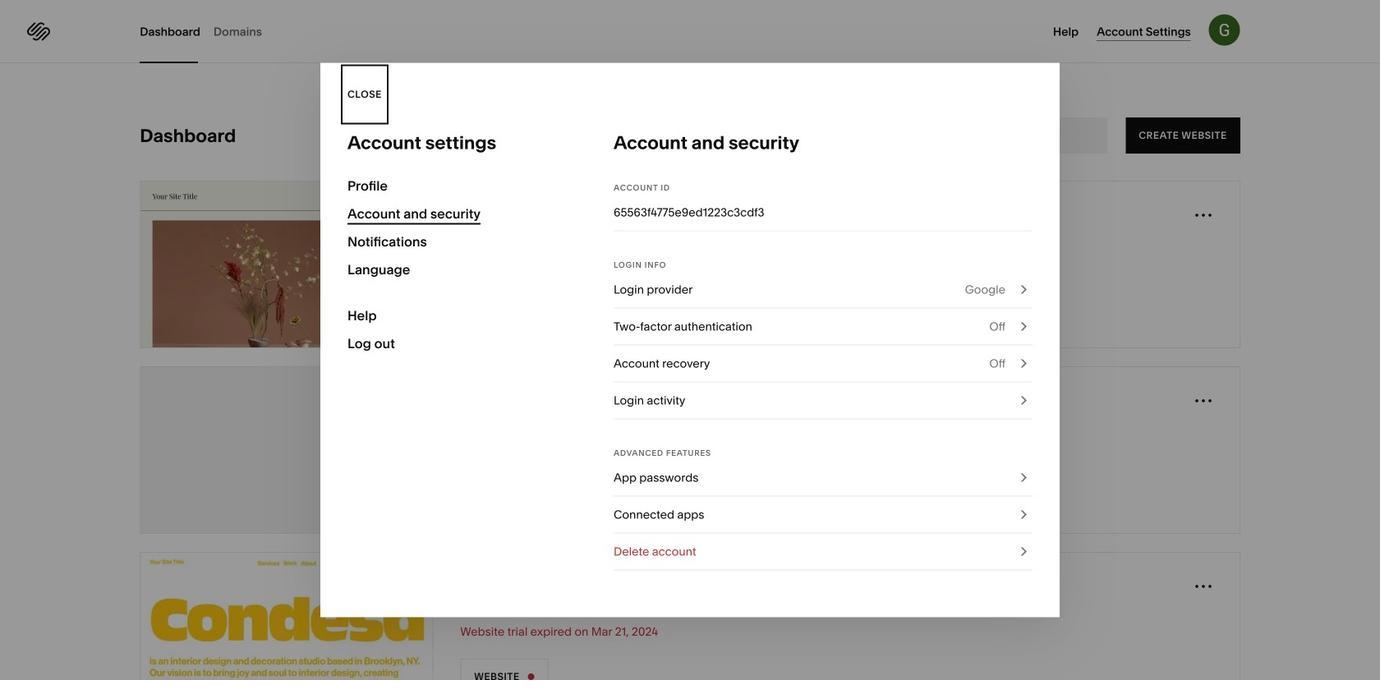 Task type: describe. For each thing, give the bounding box(es) containing it.
Search field
[[970, 127, 1072, 145]]



Task type: locate. For each thing, give the bounding box(es) containing it.
tab list
[[140, 0, 275, 63]]



Task type: vqa. For each thing, say whether or not it's contained in the screenshot.
TAB LIST
yes



